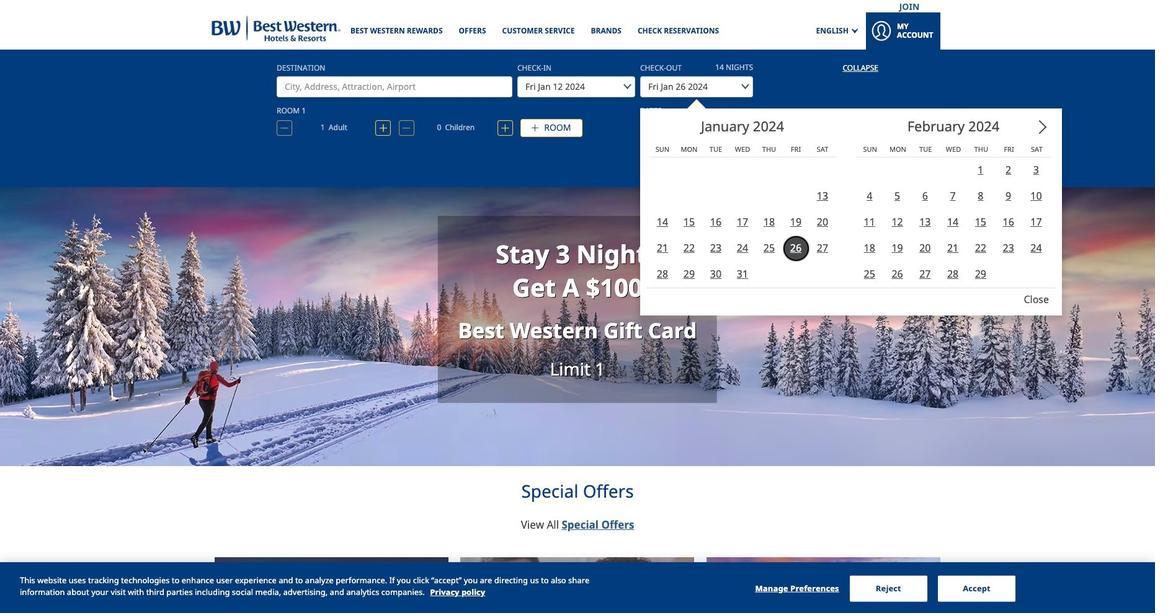 Task type: locate. For each thing, give the bounding box(es) containing it.
february 2024 grid
[[856, 142, 1051, 288]]

best western hotels & resorts logo image
[[205, 13, 343, 50]]

select check out date element
[[640, 64, 682, 73]]

select check in date element
[[517, 64, 552, 73]]

None text field
[[517, 76, 635, 97], [640, 76, 753, 97], [517, 76, 635, 97], [640, 76, 753, 97]]



Task type: vqa. For each thing, say whether or not it's contained in the screenshot.
Select Check In Date ELEMENT
yes



Task type: describe. For each thing, give the bounding box(es) containing it.
earn 3 free nights image
[[707, 558, 940, 614]]

low rate guaranteed image
[[460, 558, 694, 614]]

january 2024 grid
[[649, 142, 836, 288]]

City, Address, Attraction, Airport text field
[[277, 76, 513, 97]]

search destination element
[[277, 64, 325, 73]]

special best western rewards offer image
[[215, 558, 448, 614]]

check-out date-picker calendar application
[[640, 108, 1062, 316]]



